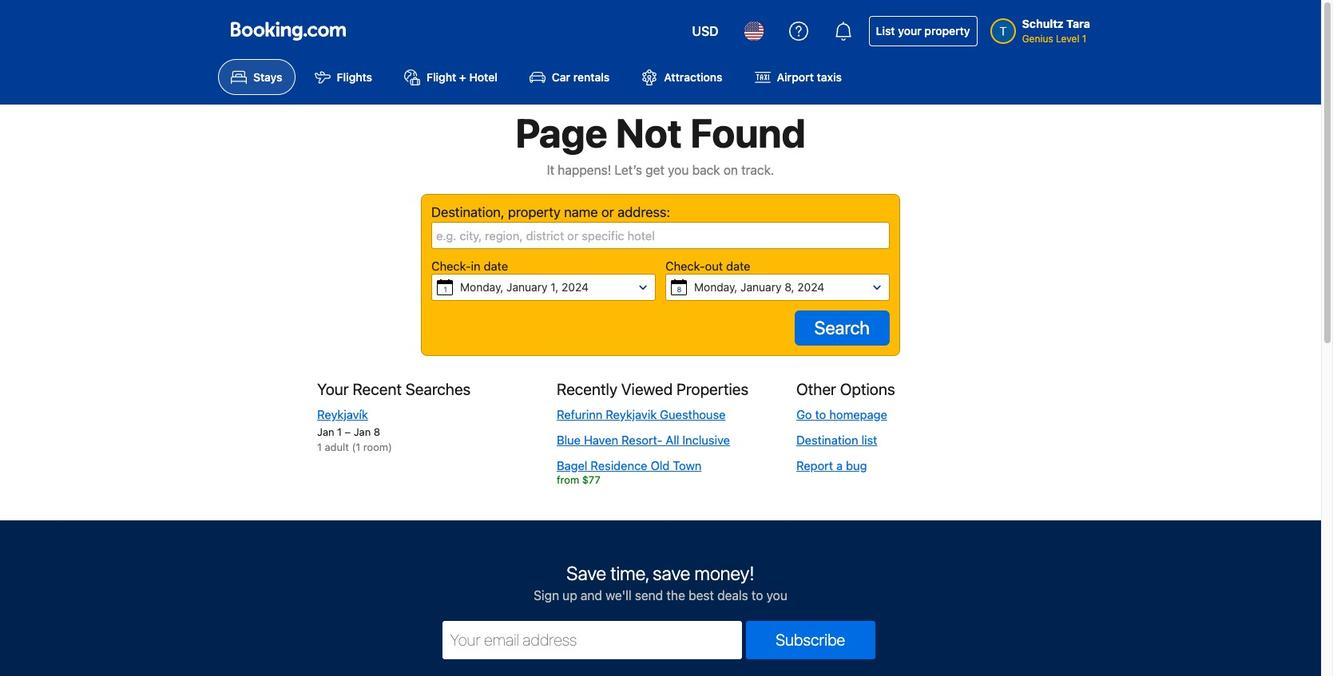Task type: locate. For each thing, give the bounding box(es) containing it.
property down it
[[508, 204, 561, 221]]

property right your
[[924, 24, 970, 38]]

go to homepage
[[796, 407, 887, 422]]

1 horizontal spatial svg image
[[671, 279, 687, 295]]

you inside page not found it happens! let's get you back on track.
[[668, 163, 689, 178]]

8 up room)
[[374, 426, 380, 438]]

0 vertical spatial you
[[668, 163, 689, 178]]

track.
[[741, 163, 774, 178]]

car rentals link
[[517, 59, 622, 95]]

not
[[616, 110, 682, 157]]

list
[[861, 433, 877, 447]]

destination, property name or address:
[[431, 204, 670, 221]]

svg image
[[437, 279, 453, 295], [671, 279, 687, 295]]

1 vertical spatial property
[[508, 204, 561, 221]]

blue haven resort- all inclusive link
[[557, 425, 764, 450]]

monday, down in
[[460, 280, 504, 294]]

1 inside schultz tara genius level 1
[[1082, 33, 1087, 45]]

property inside search box
[[508, 204, 561, 221]]

1 left adult
[[317, 441, 322, 454]]

attractions link
[[629, 59, 735, 95]]

svg image down check-in date
[[437, 279, 453, 295]]

january for check-out date
[[741, 280, 782, 294]]

0 horizontal spatial january
[[507, 280, 547, 294]]

page
[[515, 110, 608, 157]]

2 svg image from the left
[[671, 279, 687, 295]]

bagel
[[557, 458, 587, 473]]

found
[[690, 110, 806, 157]]

the
[[667, 589, 685, 603]]

2 jan from the left
[[354, 426, 371, 438]]

recently
[[557, 380, 617, 398]]

1 horizontal spatial check-
[[665, 259, 705, 273]]

1 horizontal spatial jan
[[354, 426, 371, 438]]

1
[[1082, 33, 1087, 45], [444, 285, 447, 294], [337, 426, 342, 438], [317, 441, 322, 454]]

0 horizontal spatial date
[[484, 259, 508, 273]]

$77
[[582, 474, 600, 486]]

recently viewed properties
[[557, 380, 749, 398]]

1 svg image from the left
[[437, 279, 453, 295]]

january left 8,
[[741, 280, 782, 294]]

time,
[[610, 563, 649, 585]]

and
[[581, 589, 602, 603]]

1 horizontal spatial to
[[815, 407, 826, 422]]

properties
[[677, 380, 749, 398]]

0 horizontal spatial check-
[[431, 259, 471, 273]]

0 horizontal spatial property
[[508, 204, 561, 221]]

date for check-in date
[[484, 259, 508, 273]]

Destination, property name or address: search field
[[431, 222, 890, 249]]

1 2024 from the left
[[562, 280, 589, 294]]

hotel
[[469, 71, 498, 84]]

None search field
[[421, 194, 900, 356]]

monday,
[[460, 280, 504, 294], [694, 280, 738, 294]]

level
[[1056, 33, 1079, 45]]

1 horizontal spatial january
[[741, 280, 782, 294]]

address:
[[618, 204, 670, 221]]

in
[[471, 259, 481, 273]]

8 inside reykjavík jan 1 – jan 8 1 adult (1 room)
[[374, 426, 380, 438]]

1 date from the left
[[484, 259, 508, 273]]

0 horizontal spatial svg image
[[437, 279, 453, 295]]

2024 for check-out date
[[797, 280, 825, 294]]

you right deals
[[766, 589, 787, 603]]

0 horizontal spatial 8
[[374, 426, 380, 438]]

svg image for check-out date
[[671, 279, 687, 295]]

check- down destination,
[[431, 259, 471, 273]]

1 monday, from the left
[[460, 280, 504, 294]]

monday, for out
[[694, 280, 738, 294]]

1 horizontal spatial 8
[[677, 285, 682, 294]]

usd
[[692, 24, 719, 38]]

0 vertical spatial property
[[924, 24, 970, 38]]

january left 1,
[[507, 280, 547, 294]]

0 vertical spatial to
[[815, 407, 826, 422]]

jan right –
[[354, 426, 371, 438]]

report
[[796, 458, 833, 473]]

check- for out
[[665, 259, 705, 273]]

check- down destination, property name or address: search field
[[665, 259, 705, 273]]

1 vertical spatial to
[[752, 589, 763, 603]]

1 vertical spatial 8
[[374, 426, 380, 438]]

search button
[[794, 311, 890, 346]]

2 january from the left
[[741, 280, 782, 294]]

1 january from the left
[[507, 280, 547, 294]]

1 horizontal spatial you
[[766, 589, 787, 603]]

to right deals
[[752, 589, 763, 603]]

2 monday, from the left
[[694, 280, 738, 294]]

search
[[814, 317, 870, 339]]

or
[[601, 204, 614, 221]]

it
[[547, 163, 554, 178]]

1 horizontal spatial date
[[726, 259, 750, 273]]

8
[[677, 285, 682, 294], [374, 426, 380, 438]]

all
[[666, 433, 679, 447]]

property
[[924, 24, 970, 38], [508, 204, 561, 221]]

date right out
[[726, 259, 750, 273]]

8 right downchevron image
[[677, 285, 682, 294]]

+
[[459, 71, 466, 84]]

january
[[507, 280, 547, 294], [741, 280, 782, 294]]

old
[[651, 458, 670, 473]]

car
[[552, 71, 570, 84]]

your
[[898, 24, 921, 38]]

1 down tara
[[1082, 33, 1087, 45]]

reykjavík
[[317, 407, 368, 422]]

airport taxis link
[[742, 59, 855, 95]]

destination list link
[[796, 425, 1004, 450]]

1 horizontal spatial monday,
[[694, 280, 738, 294]]

date right in
[[484, 259, 508, 273]]

subscribe
[[776, 631, 845, 650]]

0 horizontal spatial jan
[[317, 426, 334, 438]]

1 horizontal spatial 2024
[[797, 280, 825, 294]]

2024 right 1,
[[562, 280, 589, 294]]

from
[[557, 474, 579, 486]]

you inside "save time, save money! sign up and we'll send the best deals to you"
[[766, 589, 787, 603]]

1 check- from the left
[[431, 259, 471, 273]]

1 vertical spatial you
[[766, 589, 787, 603]]

to inside "save time, save money! sign up and we'll send the best deals to you"
[[752, 589, 763, 603]]

0 horizontal spatial you
[[668, 163, 689, 178]]

january for check-in date
[[507, 280, 547, 294]]

to
[[815, 407, 826, 422], [752, 589, 763, 603]]

2024
[[562, 280, 589, 294], [797, 280, 825, 294]]

refurinn
[[557, 407, 603, 422]]

2 check- from the left
[[665, 259, 705, 273]]

flight + hotel
[[427, 71, 498, 84]]

destination
[[796, 433, 858, 447]]

report a bug
[[796, 458, 867, 473]]

monday, down out
[[694, 280, 738, 294]]

you
[[668, 163, 689, 178], [766, 589, 787, 603]]

room)
[[363, 441, 392, 454]]

you right get
[[668, 163, 689, 178]]

jan up adult
[[317, 426, 334, 438]]

check-
[[431, 259, 471, 273], [665, 259, 705, 273]]

svg image right downchevron image
[[671, 279, 687, 295]]

1 down check-in date
[[444, 285, 447, 294]]

airport
[[777, 71, 814, 84]]

none search field containing search
[[421, 194, 900, 356]]

2024 right 8,
[[797, 280, 825, 294]]

2 date from the left
[[726, 259, 750, 273]]

0 horizontal spatial to
[[752, 589, 763, 603]]

genius
[[1022, 33, 1053, 45]]

2 2024 from the left
[[797, 280, 825, 294]]

schultz
[[1022, 17, 1064, 30]]

recent
[[353, 380, 402, 398]]

to right go
[[815, 407, 826, 422]]

back
[[692, 163, 720, 178]]

blue
[[557, 433, 581, 447]]

svg image for check-in date
[[437, 279, 453, 295]]

0 horizontal spatial monday,
[[460, 280, 504, 294]]

sign
[[534, 589, 559, 603]]

0 horizontal spatial 2024
[[562, 280, 589, 294]]

date for check-out date
[[726, 259, 750, 273]]

destination list
[[796, 433, 877, 447]]

date
[[484, 259, 508, 273], [726, 259, 750, 273]]



Task type: describe. For each thing, give the bounding box(es) containing it.
money!
[[694, 563, 755, 585]]

viewed
[[621, 380, 673, 398]]

flights
[[337, 71, 372, 84]]

bagel residence old town from $77
[[557, 458, 702, 486]]

rentals
[[573, 71, 610, 84]]

list
[[876, 24, 895, 38]]

2024 for check-in date
[[562, 280, 589, 294]]

town
[[673, 458, 702, 473]]

refurinn reykjavik guesthouse link
[[557, 399, 764, 425]]

–
[[345, 426, 351, 438]]

flight
[[427, 71, 456, 84]]

1 left –
[[337, 426, 342, 438]]

monday, january 8, 2024
[[694, 280, 825, 294]]

downchevron image
[[639, 285, 647, 290]]

list your property
[[876, 24, 970, 38]]

flight + hotel link
[[391, 59, 510, 95]]

destination,
[[431, 204, 504, 221]]

deals
[[717, 589, 748, 603]]

1,
[[551, 280, 559, 294]]

0 vertical spatial 8
[[677, 285, 682, 294]]

get
[[646, 163, 665, 178]]

1 horizontal spatial property
[[924, 24, 970, 38]]

a
[[836, 458, 843, 473]]

bagel residence old town link
[[557, 450, 764, 476]]

schultz tara genius level 1
[[1022, 17, 1090, 45]]

other options
[[796, 380, 895, 398]]

resort-
[[621, 433, 662, 447]]

page not found it happens! let's get you back on track.
[[515, 110, 806, 178]]

other
[[796, 380, 836, 398]]

airport taxis
[[777, 71, 842, 84]]

booking.com online hotel reservations image
[[231, 22, 346, 41]]

residence
[[591, 458, 647, 473]]

save time, save money! sign up and we'll send the best deals to you
[[534, 563, 787, 603]]

go
[[796, 407, 812, 422]]

check- for in
[[431, 259, 471, 273]]

let's
[[615, 163, 642, 178]]

8,
[[785, 280, 794, 294]]

on
[[723, 163, 738, 178]]

taxis
[[817, 71, 842, 84]]

adult
[[325, 441, 349, 454]]

usd button
[[682, 12, 728, 50]]

go to homepage link
[[796, 399, 1004, 425]]

subscribe button
[[746, 622, 875, 660]]

list your property link
[[869, 16, 977, 46]]

check-out date
[[665, 259, 750, 273]]

reykjavik
[[606, 407, 657, 422]]

your
[[317, 380, 349, 398]]

up
[[563, 589, 577, 603]]

check-in date
[[431, 259, 508, 273]]

monday, january 1, 2024
[[460, 280, 589, 294]]

inclusive
[[682, 433, 730, 447]]

bug
[[846, 458, 867, 473]]

stays
[[253, 71, 282, 84]]

flights link
[[302, 59, 385, 95]]

name
[[564, 204, 598, 221]]

1 jan from the left
[[317, 426, 334, 438]]

stays link
[[218, 59, 295, 95]]

happens!
[[558, 163, 611, 178]]

save
[[653, 563, 690, 585]]

refurinn reykjavik guesthouse
[[557, 407, 726, 422]]

monday, for in
[[460, 280, 504, 294]]

guesthouse
[[660, 407, 726, 422]]

haven
[[584, 433, 618, 447]]

downchevron image
[[873, 285, 881, 290]]

1 inside search box
[[444, 285, 447, 294]]

tara
[[1066, 17, 1090, 30]]

(1
[[352, 441, 360, 454]]

options
[[840, 380, 895, 398]]

best
[[689, 589, 714, 603]]

Your email address email field
[[442, 622, 742, 660]]

report a bug link
[[796, 450, 1004, 476]]

blue haven resort- all inclusive
[[557, 433, 730, 447]]

reykjavík link
[[317, 399, 525, 425]]

your recent searches
[[317, 380, 471, 398]]

send
[[635, 589, 663, 603]]

attractions
[[664, 71, 723, 84]]

save
[[567, 563, 606, 585]]

we'll
[[606, 589, 632, 603]]



Task type: vqa. For each thing, say whether or not it's contained in the screenshot.
Aparthotel
no



